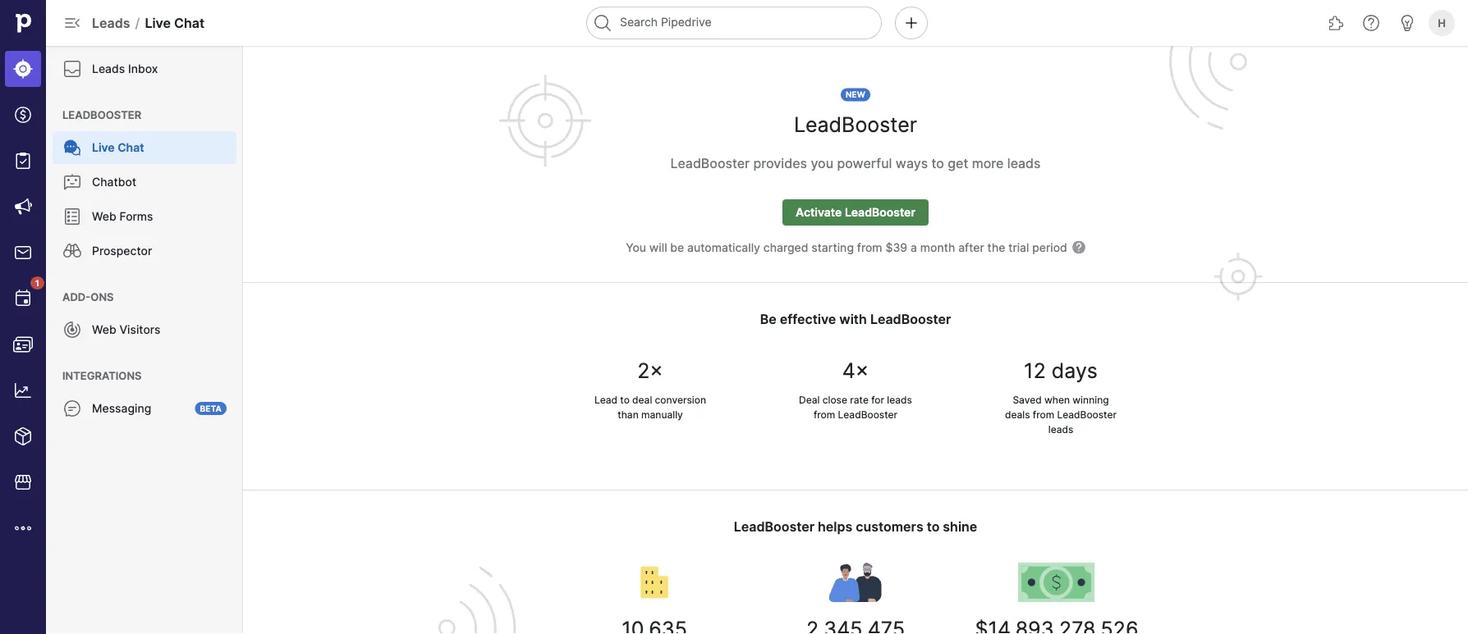 Task type: vqa. For each thing, say whether or not it's contained in the screenshot.
leads inside the Deal close rate for leads from LeadBooster
yes



Task type: describe. For each thing, give the bounding box(es) containing it.
menu containing leads inbox
[[46, 46, 243, 635]]

be
[[670, 241, 684, 255]]

companies using leadbooster image
[[635, 563, 674, 603]]

leadbooster provides you powerful ways to get more leads
[[671, 155, 1041, 171]]

quick help image
[[1362, 13, 1381, 33]]

color undefined image
[[13, 289, 33, 309]]

manually
[[641, 409, 683, 421]]

provides
[[754, 155, 807, 171]]

helps
[[818, 519, 853, 535]]

automatically
[[687, 241, 760, 255]]

shine
[[943, 519, 978, 535]]

from inside saved when winning deals from leadbooster leads
[[1033, 409, 1055, 421]]

deal close rate for leads from leadbooster
[[799, 395, 912, 421]]

menu toggle image
[[62, 13, 82, 33]]

a
[[911, 241, 917, 255]]

prospector
[[92, 244, 152, 258]]

charged
[[764, 241, 809, 255]]

for
[[872, 395, 885, 407]]

add-ons
[[62, 291, 114, 303]]

rate
[[850, 395, 869, 407]]

leads generated so far image
[[829, 563, 882, 603]]

than
[[618, 409, 639, 421]]

leads inbox
[[92, 62, 158, 76]]

you
[[626, 241, 646, 255]]

days
[[1052, 359, 1098, 384]]

web visitors link
[[53, 314, 237, 347]]

from inside the deal close rate for leads from leadbooster
[[814, 409, 835, 421]]

trial
[[1009, 241, 1029, 255]]

insights image
[[13, 381, 33, 401]]

leads inside the deal close rate for leads from leadbooster
[[887, 395, 912, 407]]

quick add image
[[902, 13, 921, 33]]

leadbooster down new at the right
[[794, 113, 917, 137]]

deal
[[632, 395, 652, 407]]

h button
[[1426, 7, 1459, 39]]

web for web forms
[[92, 210, 116, 224]]

web visitors
[[92, 323, 161, 337]]

color undefined image for web forms
[[62, 207, 82, 227]]

web forms link
[[53, 200, 237, 233]]

activate
[[796, 206, 842, 220]]

add-
[[62, 291, 91, 303]]

ons
[[91, 291, 114, 303]]

1 horizontal spatial chat
[[174, 15, 204, 31]]

visitors
[[119, 323, 161, 337]]

be
[[760, 311, 777, 327]]

integrations
[[62, 370, 142, 382]]

color undefined image for messaging
[[62, 399, 82, 419]]

deals
[[1005, 409, 1030, 421]]

leads image
[[13, 59, 33, 79]]

period
[[1033, 241, 1068, 255]]

/
[[135, 15, 140, 31]]

leadbooster inside button
[[845, 206, 916, 220]]

1
[[35, 278, 39, 288]]

leads inside saved when winning deals from leadbooster leads
[[1049, 424, 1074, 436]]

chatbot
[[92, 175, 136, 189]]

starting
[[812, 241, 854, 255]]

leadbooster left helps
[[734, 519, 815, 535]]

powerful
[[837, 155, 892, 171]]

more
[[972, 155, 1004, 171]]

deals image
[[13, 105, 33, 125]]

you will be automatically charged starting from $39 a month after the trial period
[[626, 241, 1068, 255]]

4×
[[842, 359, 869, 384]]

forms
[[119, 210, 153, 224]]

messaging
[[92, 402, 151, 416]]

month
[[920, 241, 955, 255]]

leadbooster inside the deal close rate for leads from leadbooster
[[838, 409, 898, 421]]

the
[[988, 241, 1006, 255]]

saved
[[1013, 395, 1042, 407]]

close
[[823, 395, 848, 407]]

0 vertical spatial to
[[932, 155, 944, 171]]

customers
[[856, 519, 924, 535]]

2 vertical spatial to
[[927, 519, 940, 535]]

web for web visitors
[[92, 323, 116, 337]]

prospector link
[[53, 235, 237, 268]]



Task type: locate. For each thing, give the bounding box(es) containing it.
12
[[1024, 359, 1046, 384]]

color undefined image
[[62, 59, 82, 79], [62, 138, 82, 158], [62, 172, 82, 192], [62, 207, 82, 227], [62, 241, 82, 261], [62, 320, 82, 340], [62, 399, 82, 419]]

color undefined image up 'add-'
[[62, 241, 82, 261]]

leadbooster helps customers to shine
[[734, 519, 978, 535]]

leads left /
[[92, 15, 130, 31]]

leadbooster left provides
[[671, 155, 750, 171]]

0 vertical spatial chat
[[174, 15, 204, 31]]

2 horizontal spatial leads
[[1049, 424, 1074, 436]]

color undefined image inside prospector link
[[62, 241, 82, 261]]

1 menu
[[0, 0, 46, 635]]

web forms
[[92, 210, 153, 224]]

color undefined image for live chat
[[62, 138, 82, 158]]

winning
[[1073, 395, 1109, 407]]

leads
[[92, 15, 130, 31], [92, 62, 125, 76]]

1 vertical spatial live
[[92, 141, 115, 155]]

to
[[932, 155, 944, 171], [620, 395, 630, 407], [927, 519, 940, 535]]

new
[[846, 90, 866, 100]]

live inside "menu item"
[[92, 141, 115, 155]]

h
[[1438, 16, 1446, 29]]

to up "than"
[[620, 395, 630, 407]]

Search Pipedrive field
[[586, 7, 882, 39]]

6 color undefined image from the top
[[62, 320, 82, 340]]

1 vertical spatial leads
[[887, 395, 912, 407]]

0 vertical spatial live
[[145, 15, 171, 31]]

chat right /
[[174, 15, 204, 31]]

activate leadbooster
[[796, 206, 916, 220]]

leads right more
[[1008, 155, 1041, 171]]

color undefined image inside leads inbox link
[[62, 59, 82, 79]]

from down when
[[1033, 409, 1055, 421]]

color undefined image for prospector
[[62, 241, 82, 261]]

1 horizontal spatial live
[[145, 15, 171, 31]]

live chat
[[92, 141, 144, 155]]

lead
[[595, 395, 618, 407]]

leadbooster right with
[[870, 311, 951, 327]]

live
[[145, 15, 171, 31], [92, 141, 115, 155]]

menu
[[46, 46, 243, 635]]

leads
[[1008, 155, 1041, 171], [887, 395, 912, 407], [1049, 424, 1074, 436]]

will
[[650, 241, 667, 255]]

0 horizontal spatial live
[[92, 141, 115, 155]]

1 horizontal spatial from
[[857, 241, 883, 255]]

color undefined image down integrations
[[62, 399, 82, 419]]

1 vertical spatial leads
[[92, 62, 125, 76]]

$39
[[886, 241, 908, 255]]

live chat menu item
[[46, 131, 243, 164]]

3 color undefined image from the top
[[62, 172, 82, 192]]

web left forms
[[92, 210, 116, 224]]

0 horizontal spatial leads
[[887, 395, 912, 407]]

live up chatbot
[[92, 141, 115, 155]]

color undefined image down 'add-'
[[62, 320, 82, 340]]

color undefined image for leads inbox
[[62, 59, 82, 79]]

2×
[[637, 359, 663, 384]]

effective
[[780, 311, 836, 327]]

leads down when
[[1049, 424, 1074, 436]]

color undefined image for web visitors
[[62, 320, 82, 340]]

2 color undefined image from the top
[[62, 138, 82, 158]]

with
[[840, 311, 867, 327]]

after
[[959, 241, 985, 255]]

leads inbox link
[[53, 53, 237, 85]]

deal
[[799, 395, 820, 407]]

ways
[[896, 155, 928, 171]]

color undefined image left live chat
[[62, 138, 82, 158]]

chat
[[174, 15, 204, 31], [118, 141, 144, 155]]

1 color undefined image from the top
[[62, 59, 82, 79]]

chat inside "menu item"
[[118, 141, 144, 155]]

home image
[[11, 11, 35, 35]]

2 horizontal spatial from
[[1033, 409, 1055, 421]]

products image
[[13, 427, 33, 447]]

sales inbox image
[[13, 243, 33, 263]]

you
[[811, 155, 834, 171]]

activate leadbooster button
[[783, 200, 929, 226]]

web
[[92, 210, 116, 224], [92, 323, 116, 337]]

live right /
[[145, 15, 171, 31]]

inbox
[[128, 62, 158, 76]]

saved when winning deals from leadbooster leads
[[1005, 395, 1117, 436]]

contacts image
[[13, 335, 33, 355]]

chat up chatbot link
[[118, 141, 144, 155]]

to inside lead to deal conversion than manually
[[620, 395, 630, 407]]

0 horizontal spatial chat
[[118, 141, 144, 155]]

color undefined image inside live chat link
[[62, 138, 82, 158]]

get
[[948, 155, 969, 171]]

leads right for
[[887, 395, 912, 407]]

to left "shine"
[[927, 519, 940, 535]]

color primary image
[[1072, 241, 1086, 254]]

marketplace image
[[13, 473, 33, 493]]

chatbot link
[[53, 166, 237, 199]]

leadbooster
[[62, 108, 141, 121], [794, 113, 917, 137], [671, 155, 750, 171], [845, 206, 916, 220], [870, 311, 951, 327], [838, 409, 898, 421], [1057, 409, 1117, 421], [734, 519, 815, 535]]

color undefined image left chatbot
[[62, 172, 82, 192]]

0 vertical spatial web
[[92, 210, 116, 224]]

more image
[[13, 519, 33, 539]]

leads left inbox
[[92, 62, 125, 76]]

color undefined image inside chatbot link
[[62, 172, 82, 192]]

1 horizontal spatial leads
[[1008, 155, 1041, 171]]

leadbooster down the rate
[[838, 409, 898, 421]]

color undefined image inside web visitors link
[[62, 320, 82, 340]]

leads for leads / live chat
[[92, 15, 130, 31]]

sales assistant image
[[1398, 13, 1418, 33]]

live chat link
[[53, 131, 237, 164]]

1 vertical spatial to
[[620, 395, 630, 407]]

4 color undefined image from the top
[[62, 207, 82, 227]]

1 leads from the top
[[92, 15, 130, 31]]

color undefined image right campaigns image
[[62, 207, 82, 227]]

2 web from the top
[[92, 323, 116, 337]]

1 vertical spatial chat
[[118, 141, 144, 155]]

leads for leads inbox
[[92, 62, 125, 76]]

leadbooster up live chat
[[62, 108, 141, 121]]

2 leads from the top
[[92, 62, 125, 76]]

2 vertical spatial leads
[[1049, 424, 1074, 436]]

conversion
[[655, 395, 706, 407]]

0 vertical spatial leads
[[92, 15, 130, 31]]

0 vertical spatial leads
[[1008, 155, 1041, 171]]

5 color undefined image from the top
[[62, 241, 82, 261]]

7 color undefined image from the top
[[62, 399, 82, 419]]

beta
[[200, 404, 222, 414]]

from
[[857, 241, 883, 255], [814, 409, 835, 421], [1033, 409, 1055, 421]]

menu item
[[0, 46, 46, 92]]

leads / live chat
[[92, 15, 204, 31]]

from deals converted from leadbooster leads image
[[1018, 563, 1096, 603]]

leadbooster inside saved when winning deals from leadbooster leads
[[1057, 409, 1117, 421]]

web down ons
[[92, 323, 116, 337]]

0 horizontal spatial from
[[814, 409, 835, 421]]

campaigns image
[[13, 197, 33, 217]]

color undefined image down menu toggle icon
[[62, 59, 82, 79]]

to left get
[[932, 155, 944, 171]]

1 link
[[5, 277, 44, 317]]

when
[[1045, 395, 1070, 407]]

leadbooster up $39
[[845, 206, 916, 220]]

leadbooster down winning
[[1057, 409, 1117, 421]]

be effective with leadbooster
[[760, 311, 951, 327]]

color undefined image inside web forms link
[[62, 207, 82, 227]]

color undefined image for chatbot
[[62, 172, 82, 192]]

12 days
[[1024, 359, 1098, 384]]

projects image
[[13, 151, 33, 171]]

1 web from the top
[[92, 210, 116, 224]]

1 vertical spatial web
[[92, 323, 116, 337]]

from left $39
[[857, 241, 883, 255]]

from down close
[[814, 409, 835, 421]]

lead to deal conversion than manually
[[595, 395, 706, 421]]



